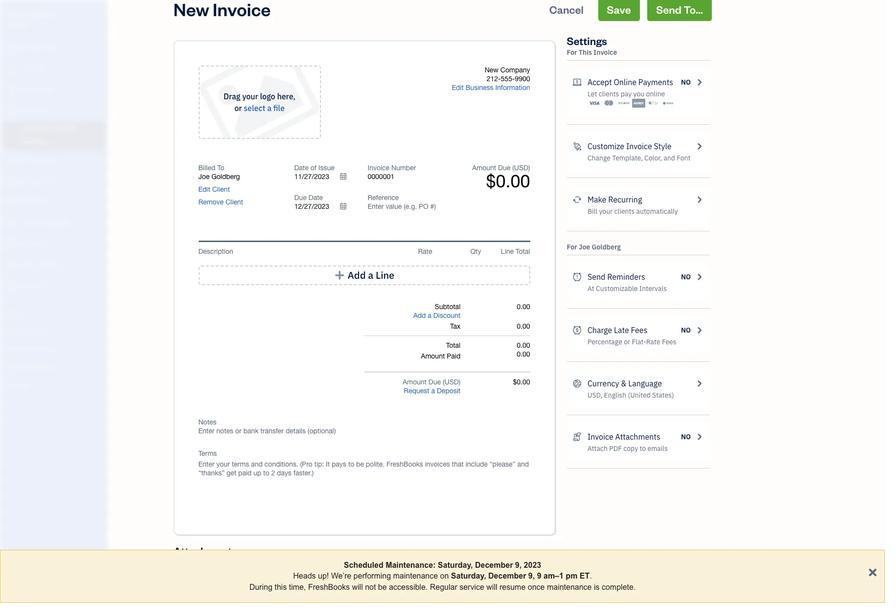 Task type: vqa. For each thing, say whether or not it's contained in the screenshot.
FREQUENCY link
no



Task type: locate. For each thing, give the bounding box(es) containing it.
due inside amount due ( usd ) $0.00
[[498, 164, 511, 172]]

a right plus icon
[[368, 269, 374, 281]]

0 vertical spatial and
[[664, 154, 676, 163]]

0 vertical spatial due
[[498, 164, 511, 172]]

0 horizontal spatial )
[[459, 378, 461, 386]]

make
[[588, 195, 607, 205]]

bank
[[7, 363, 21, 371]]

amount inside "amount due ( usd ) request a deposit"
[[403, 378, 427, 386]]

a inside "amount due ( usd ) request a deposit"
[[432, 387, 435, 395]]

new up "212-"
[[485, 66, 499, 74]]

0 vertical spatial $0.00
[[486, 171, 530, 191]]

)
[[529, 164, 530, 172], [459, 378, 461, 386]]

0 horizontal spatial usd
[[445, 378, 459, 386]]

1 vertical spatial and
[[24, 345, 34, 353]]

usd, english (united states)
[[588, 391, 674, 400]]

1 horizontal spatial and
[[664, 154, 676, 163]]

for inside the "settings for this invoice"
[[567, 48, 577, 57]]

this
[[275, 583, 287, 592]]

due for request
[[429, 378, 441, 386]]

no for send reminders
[[681, 273, 691, 281]]

1 horizontal spatial settings
[[567, 34, 607, 47]]

total amount paid
[[421, 342, 461, 360]]

0 horizontal spatial add
[[348, 269, 366, 281]]

0 vertical spatial (
[[513, 164, 514, 172]]

line
[[501, 248, 514, 256], [376, 269, 395, 281]]

1 0.00 from the top
[[517, 303, 530, 311]]

1 horizontal spatial add
[[414, 312, 426, 320]]

add
[[348, 269, 366, 281], [414, 312, 426, 320]]

1 horizontal spatial joe
[[579, 243, 590, 252]]

1 vertical spatial or
[[624, 338, 631, 347]]

chevronright image
[[695, 76, 704, 88], [695, 140, 704, 152], [695, 271, 704, 283], [695, 325, 704, 336], [695, 378, 704, 390]]

mastercard image
[[603, 98, 616, 108]]

0 vertical spatial rate
[[418, 248, 433, 256]]

chevronright image
[[695, 194, 704, 206], [695, 431, 704, 443]]

estimate image
[[6, 86, 18, 95]]

usd for $0.00
[[514, 164, 529, 172]]

1 horizontal spatial )
[[529, 164, 530, 172]]

1 vertical spatial your
[[599, 207, 613, 216]]

attach pdf copy to emails
[[588, 444, 668, 453]]

1 horizontal spatial 9,
[[529, 572, 535, 581]]

reference
[[368, 194, 399, 202]]

line right qty
[[501, 248, 514, 256]]

language
[[629, 379, 662, 389]]

business
[[466, 84, 494, 92]]

no for accept online payments
[[681, 78, 691, 87]]

joe up latereminders 'icon'
[[579, 243, 590, 252]]

edit left 'business'
[[452, 84, 464, 92]]

1 vertical spatial maintenance
[[547, 583, 592, 592]]

0 vertical spatial )
[[529, 164, 530, 172]]

client up remove client button
[[212, 186, 230, 193]]

to
[[640, 444, 646, 453]]

2 vertical spatial due
[[429, 378, 441, 386]]

currency
[[588, 379, 620, 389]]

Notes text field
[[199, 427, 530, 436]]

billed to joe goldberg edit client remove client
[[199, 164, 243, 206]]

amount for request
[[403, 378, 427, 386]]

total
[[516, 248, 530, 256], [446, 342, 461, 350]]

0 vertical spatial 9,
[[515, 561, 522, 570]]

description
[[199, 248, 233, 256]]

maintenance
[[393, 572, 438, 581], [547, 583, 592, 592]]

0 vertical spatial your
[[242, 92, 258, 101]]

a left deposit
[[432, 387, 435, 395]]

send to...
[[657, 2, 703, 16]]

fees
[[631, 326, 648, 335], [662, 338, 677, 347]]

accessible.
[[389, 583, 428, 592]]

charge late fees
[[588, 326, 648, 335]]

212-
[[487, 75, 501, 83]]

1 horizontal spatial attachments
[[616, 432, 661, 442]]

1 horizontal spatial line
[[501, 248, 514, 256]]

add inside 'subtotal add a discount tax'
[[414, 312, 426, 320]]

issue
[[319, 164, 335, 172]]

0 horizontal spatial 9,
[[515, 561, 522, 570]]

your
[[242, 92, 258, 101], [599, 207, 613, 216]]

0 horizontal spatial due
[[294, 194, 307, 202]]

0 vertical spatial chevronright image
[[695, 194, 704, 206]]

1 vertical spatial settings
[[7, 381, 30, 389]]

date inside due date 12/27/2023
[[309, 194, 323, 202]]

0 horizontal spatial settings
[[7, 381, 30, 389]]

1 vertical spatial chevronright image
[[695, 431, 704, 443]]

rate
[[418, 248, 433, 256], [647, 338, 661, 347]]

) inside amount due ( usd ) $0.00
[[529, 164, 530, 172]]

or down drag
[[235, 103, 242, 113]]

2 no from the top
[[681, 273, 691, 281]]

total right qty
[[516, 248, 530, 256]]

9,
[[515, 561, 522, 570], [529, 572, 535, 581]]

send inside button
[[657, 2, 682, 16]]

0 horizontal spatial fees
[[631, 326, 648, 335]]

send up at
[[588, 272, 606, 282]]

edit business information button
[[452, 83, 530, 92]]

1 horizontal spatial or
[[624, 338, 631, 347]]

goldberg inside billed to joe goldberg edit client remove client
[[212, 173, 240, 181]]

1 vertical spatial attachments
[[174, 545, 237, 558]]

1 vertical spatial $0.00
[[513, 378, 530, 386]]

line right plus icon
[[376, 269, 395, 281]]

date left the of
[[294, 164, 309, 172]]

freshbooks
[[308, 583, 350, 592]]

2 0.00 from the top
[[517, 323, 530, 330]]

your inside drag your logo here , or select a file
[[242, 92, 258, 101]]

0 vertical spatial usd
[[514, 164, 529, 172]]

subtotal
[[435, 303, 461, 311]]

2 horizontal spatial due
[[498, 164, 511, 172]]

0 vertical spatial date
[[294, 164, 309, 172]]

here
[[277, 92, 293, 101]]

2023
[[524, 561, 542, 570]]

1 horizontal spatial goldberg
[[592, 243, 621, 252]]

settings down bank
[[7, 381, 30, 389]]

1 no from the top
[[681, 78, 691, 87]]

) for request
[[459, 378, 461, 386]]

1 vertical spatial for
[[567, 243, 577, 252]]

discover image
[[618, 98, 631, 108]]

1 horizontal spatial new
[[485, 66, 499, 74]]

we're
[[331, 572, 352, 581]]

1 horizontal spatial total
[[516, 248, 530, 256]]

maintenance down maintenance:
[[393, 572, 438, 581]]

saturday,
[[438, 561, 473, 570], [451, 572, 486, 581]]

will right service
[[487, 583, 498, 592]]

1 chevronright image from the top
[[695, 76, 704, 88]]

american express image
[[632, 98, 646, 108]]

1 vertical spatial due
[[294, 194, 307, 202]]

cancel button
[[541, 0, 593, 21]]

0 horizontal spatial send
[[588, 272, 606, 282]]

company inside 'new company 212-555-9900 edit business information'
[[501, 66, 530, 74]]

0 horizontal spatial or
[[235, 103, 242, 113]]

saturday, up on
[[438, 561, 473, 570]]

0 horizontal spatial goldberg
[[212, 173, 240, 181]]

1 vertical spatial total
[[446, 342, 461, 350]]

1 horizontal spatial rate
[[647, 338, 661, 347]]

no for charge late fees
[[681, 326, 691, 335]]

drag your logo here , or select a file
[[224, 92, 296, 113]]

add right plus icon
[[348, 269, 366, 281]]

fees right the flat-
[[662, 338, 677, 347]]

goldberg down to
[[212, 173, 240, 181]]

1 vertical spatial add
[[414, 312, 426, 320]]

1 vertical spatial line
[[376, 269, 395, 281]]

× button
[[869, 562, 878, 580]]

edit inside 'new company 212-555-9900 edit business information'
[[452, 84, 464, 92]]

2 for from the top
[[567, 243, 577, 252]]

due inside "amount due ( usd ) request a deposit"
[[429, 378, 441, 386]]

a left discount
[[428, 312, 432, 320]]

english
[[604, 391, 627, 400]]

clients down accept
[[599, 90, 619, 98]]

your for drag
[[242, 92, 258, 101]]

date
[[294, 164, 309, 172], [309, 194, 323, 202]]

will left the not
[[352, 583, 363, 592]]

visa image
[[588, 98, 601, 108]]

fees up the flat-
[[631, 326, 648, 335]]

1 vertical spatial (
[[443, 378, 445, 386]]

1 horizontal spatial company
[[501, 66, 530, 74]]

0 horizontal spatial new
[[8, 9, 22, 18]]

Issue date in MM/DD/YYYY format text field
[[294, 173, 353, 181]]

9, left 9 at the right bottom
[[529, 572, 535, 581]]

information
[[496, 84, 530, 92]]

team members
[[7, 327, 50, 335]]

amount inside amount due ( usd ) $0.00
[[473, 164, 497, 172]]

company inside new company owner
[[24, 9, 55, 18]]

chevronright image for make recurring
[[695, 194, 704, 206]]

3 no from the top
[[681, 326, 691, 335]]

0 horizontal spatial attachments
[[174, 545, 237, 558]]

1 vertical spatial date
[[309, 194, 323, 202]]

1 vertical spatial new
[[485, 66, 499, 74]]

settings up this
[[567, 34, 607, 47]]

1 horizontal spatial your
[[599, 207, 613, 216]]

4 no from the top
[[681, 433, 691, 442]]

no for invoice attachments
[[681, 433, 691, 442]]

bill your clients automatically
[[588, 207, 678, 216]]

edit up remove
[[199, 186, 210, 193]]

connections
[[23, 363, 57, 371]]

new up owner
[[8, 9, 22, 18]]

payments
[[639, 77, 674, 87]]

5 chevronright image from the top
[[695, 378, 704, 390]]

line total
[[501, 248, 530, 256]]

your right 'bill'
[[599, 207, 613, 216]]

0 horizontal spatial company
[[24, 9, 55, 18]]

project image
[[6, 197, 18, 207]]

1 horizontal spatial send
[[657, 2, 682, 16]]

maintenance down pm
[[547, 583, 592, 592]]

accept online payments
[[588, 77, 674, 87]]

notes
[[199, 419, 217, 426]]

0 vertical spatial send
[[657, 2, 682, 16]]

new inside 'new company 212-555-9900 edit business information'
[[485, 66, 499, 74]]

add left discount
[[414, 312, 426, 320]]

percentage
[[588, 338, 623, 347]]

$0.00 inside amount due ( usd ) $0.00
[[486, 171, 530, 191]]

due inside due date 12/27/2023
[[294, 194, 307, 202]]

2 chevronright image from the top
[[695, 431, 704, 443]]

0 vertical spatial total
[[516, 248, 530, 256]]

goldberg up 'send reminders'
[[592, 243, 621, 252]]

december
[[475, 561, 513, 570], [489, 572, 526, 581]]

for left this
[[567, 48, 577, 57]]

for up latereminders 'icon'
[[567, 243, 577, 252]]

pdf
[[610, 444, 622, 453]]

0 horizontal spatial edit
[[199, 186, 210, 193]]

saturday, up service
[[451, 572, 486, 581]]

clients down "recurring"
[[615, 207, 635, 216]]

you
[[634, 90, 645, 98]]

your for bill
[[599, 207, 613, 216]]

0 vertical spatial amount
[[473, 164, 497, 172]]

3 chevronright image from the top
[[695, 271, 704, 283]]

new inside new company owner
[[8, 9, 22, 18]]

at customizable intervals
[[588, 284, 667, 293]]

usd inside "amount due ( usd ) request a deposit"
[[445, 378, 459, 386]]

intervals
[[640, 284, 667, 293]]

0 horizontal spatial total
[[446, 342, 461, 350]]

0 horizontal spatial your
[[242, 92, 258, 101]]

save button
[[598, 0, 640, 21]]

0 horizontal spatial line
[[376, 269, 395, 281]]

or
[[235, 103, 242, 113], [624, 338, 631, 347]]

0 vertical spatial settings
[[567, 34, 607, 47]]

date up 12/27/2023
[[309, 194, 323, 202]]

4 0.00 from the top
[[517, 351, 530, 358]]

and right the items
[[24, 345, 34, 353]]

font
[[677, 154, 691, 163]]

( inside "amount due ( usd ) request a deposit"
[[443, 378, 445, 386]]

new
[[8, 9, 22, 18], [485, 66, 499, 74]]

request a deposit button
[[404, 387, 461, 396]]

0 vertical spatial add
[[348, 269, 366, 281]]

a left file
[[267, 103, 272, 113]]

0 vertical spatial joe
[[199, 173, 210, 181]]

9, left 2023
[[515, 561, 522, 570]]

or left the flat-
[[624, 338, 631, 347]]

attachments
[[616, 432, 661, 442], [174, 545, 237, 558]]

1 vertical spatial send
[[588, 272, 606, 282]]

company up 9900
[[501, 66, 530, 74]]

apps
[[7, 309, 22, 317]]

due for $0.00
[[498, 164, 511, 172]]

1 for from the top
[[567, 48, 577, 57]]

client right remove
[[226, 198, 243, 206]]

performing
[[354, 572, 391, 581]]

1 vertical spatial usd
[[445, 378, 459, 386]]

( inside amount due ( usd ) $0.00
[[513, 164, 514, 172]]

invoice right this
[[594, 48, 617, 57]]

0 vertical spatial new
[[8, 9, 22, 18]]

) inside "amount due ( usd ) request a deposit"
[[459, 378, 461, 386]]

members
[[24, 327, 50, 335]]

total up paid
[[446, 342, 461, 350]]

1 horizontal spatial edit
[[452, 84, 464, 92]]

1 horizontal spatial due
[[429, 378, 441, 386]]

settings for settings for this invoice
[[567, 34, 607, 47]]

1 horizontal spatial (
[[513, 164, 514, 172]]

usd inside amount due ( usd ) $0.00
[[514, 164, 529, 172]]

1 vertical spatial 9,
[[529, 572, 535, 581]]

0 vertical spatial edit
[[452, 84, 464, 92]]

2 vertical spatial amount
[[403, 378, 427, 386]]

line inside 'add a line' button
[[376, 269, 395, 281]]

1 vertical spatial company
[[501, 66, 530, 74]]

0 horizontal spatial maintenance
[[393, 572, 438, 581]]

latereminders image
[[573, 271, 582, 283]]

chevronright image for send reminders
[[695, 271, 704, 283]]

0 horizontal spatial joe
[[199, 173, 210, 181]]

no
[[681, 78, 691, 87], [681, 273, 691, 281], [681, 326, 691, 335], [681, 433, 691, 442]]

4 chevronright image from the top
[[695, 325, 704, 336]]

invoice up enter an invoice # text field
[[368, 164, 390, 172]]

Reference Number text field
[[368, 203, 437, 211]]

0.00
[[517, 303, 530, 311], [517, 323, 530, 330], [517, 342, 530, 350], [517, 351, 530, 358]]

amount for $0.00
[[473, 164, 497, 172]]

1 horizontal spatial fees
[[662, 338, 677, 347]]

a inside 'subtotal add a discount tax'
[[428, 312, 432, 320]]

send left "to..."
[[657, 2, 682, 16]]

0 vertical spatial company
[[24, 9, 55, 18]]

and down "style"
[[664, 154, 676, 163]]

1 chevronright image from the top
[[695, 194, 704, 206]]

settings inside main element
[[7, 381, 30, 389]]

states)
[[653, 391, 674, 400]]

new for new company 212-555-9900 edit business information
[[485, 66, 499, 74]]

0 horizontal spatial will
[[352, 583, 363, 592]]

settings inside the "settings for this invoice"
[[567, 34, 607, 47]]

late
[[614, 326, 629, 335]]

settings for this invoice
[[567, 34, 617, 57]]

will
[[352, 583, 363, 592], [487, 583, 498, 592]]

company up owner
[[24, 9, 55, 18]]

joe down 'billed'
[[199, 173, 210, 181]]

client
[[212, 186, 230, 193], [226, 198, 243, 206]]

1 vertical spatial amount
[[421, 352, 445, 360]]

your up select
[[242, 92, 258, 101]]

$0.00
[[486, 171, 530, 191], [513, 378, 530, 386]]

style
[[654, 141, 672, 151]]

1 horizontal spatial usd
[[514, 164, 529, 172]]

1 vertical spatial )
[[459, 378, 461, 386]]



Task type: describe. For each thing, give the bounding box(es) containing it.
customize invoice style
[[588, 141, 672, 151]]

add inside 'add a line' button
[[348, 269, 366, 281]]

is
[[594, 583, 600, 592]]

Terms text field
[[199, 460, 530, 478]]

service
[[460, 583, 485, 592]]

invoice inside the "settings for this invoice"
[[594, 48, 617, 57]]

currencyandlanguage image
[[573, 378, 582, 390]]

apps link
[[2, 304, 105, 322]]

et
[[580, 572, 590, 581]]

.
[[590, 572, 592, 581]]

chevronright image for charge late fees
[[695, 325, 704, 336]]

invoice up attach
[[588, 432, 614, 442]]

expense image
[[6, 176, 18, 186]]

let
[[588, 90, 597, 98]]

0 vertical spatial clients
[[599, 90, 619, 98]]

scheduled
[[344, 561, 384, 570]]

reminders
[[608, 272, 646, 282]]

9
[[537, 572, 542, 581]]

1 vertical spatial joe
[[579, 243, 590, 252]]

invoices image
[[573, 431, 582, 443]]

invoice attachments
[[588, 432, 661, 442]]

remove client button
[[199, 198, 243, 207]]

( for $0.00
[[513, 164, 514, 172]]

send for send reminders
[[588, 272, 606, 282]]

once
[[528, 583, 545, 592]]

invoice image
[[6, 107, 18, 117]]

discount
[[434, 312, 461, 320]]

pm
[[566, 572, 578, 581]]

currency & language
[[588, 379, 662, 389]]

× dialog
[[0, 550, 886, 604]]

1 vertical spatial fees
[[662, 338, 677, 347]]

new for new company owner
[[8, 9, 22, 18]]

regular
[[430, 583, 458, 592]]

plus image
[[334, 271, 346, 281]]

subtotal add a discount tax
[[414, 303, 461, 330]]

deposit
[[437, 387, 461, 395]]

save
[[607, 2, 631, 16]]

during
[[249, 583, 273, 592]]

flat-
[[632, 338, 647, 347]]

refresh image
[[573, 194, 582, 206]]

online
[[646, 90, 665, 98]]

add a line
[[348, 269, 395, 281]]

and inside items and services link
[[24, 345, 34, 353]]

billed
[[199, 164, 216, 172]]

0 horizontal spatial rate
[[418, 248, 433, 256]]

settings link
[[2, 377, 105, 394]]

0 vertical spatial client
[[212, 186, 230, 193]]

owner
[[8, 20, 27, 27]]

&
[[621, 379, 627, 389]]

usd,
[[588, 391, 603, 400]]

bank image
[[662, 98, 675, 108]]

time,
[[289, 583, 306, 592]]

( for request
[[443, 378, 445, 386]]

paintbrush image
[[573, 140, 582, 152]]

change
[[588, 154, 611, 163]]

items and services link
[[2, 341, 105, 358]]

send to... button
[[648, 0, 712, 21]]

invoice number
[[368, 164, 416, 172]]

company for new company owner
[[24, 9, 55, 18]]

logo
[[260, 92, 275, 101]]

request
[[404, 387, 430, 395]]

chevronright image for accept online payments
[[695, 76, 704, 88]]

chevronright image for no
[[695, 431, 704, 443]]

Enter an Invoice # text field
[[368, 173, 395, 181]]

3 0.00 from the top
[[517, 342, 530, 350]]

dashboard image
[[6, 44, 18, 53]]

scheduled maintenance: saturday, december 9, 2023 heads up! we're performing maintenance on saturday, december 9, 9 am–1 pm et . during this time, freshbooks will not be accessible. regular service will resume once maintenance is complete.
[[249, 561, 636, 592]]

bill
[[588, 207, 598, 216]]

send reminders
[[588, 272, 646, 282]]

charge
[[588, 326, 612, 335]]

not
[[365, 583, 376, 592]]

accept
[[588, 77, 612, 87]]

remove
[[199, 198, 224, 206]]

0 vertical spatial line
[[501, 248, 514, 256]]

money image
[[6, 239, 18, 249]]

services
[[35, 345, 59, 353]]

add a line button
[[199, 266, 530, 285]]

1 will from the left
[[352, 583, 363, 592]]

complete.
[[602, 583, 636, 592]]

2 will from the left
[[487, 583, 498, 592]]

drag
[[224, 92, 241, 101]]

a inside drag your logo here , or select a file
[[267, 103, 272, 113]]

bank connections
[[7, 363, 57, 371]]

edit client button
[[199, 185, 230, 194]]

1 vertical spatial rate
[[647, 338, 661, 347]]

) for $0.00
[[529, 164, 530, 172]]

0 vertical spatial saturday,
[[438, 561, 473, 570]]

at
[[588, 284, 595, 293]]

1 horizontal spatial maintenance
[[547, 583, 592, 592]]

client image
[[6, 65, 18, 74]]

cancel
[[550, 2, 584, 16]]

tax
[[450, 323, 461, 330]]

×
[[869, 562, 878, 580]]

to
[[217, 164, 225, 172]]

online
[[614, 77, 637, 87]]

total inside total amount paid
[[446, 342, 461, 350]]

usd for request
[[445, 378, 459, 386]]

payment image
[[6, 155, 18, 165]]

edit inside billed to joe goldberg edit client remove client
[[199, 186, 210, 193]]

invoice up change template, color, and font
[[627, 141, 652, 151]]

9900
[[515, 75, 530, 83]]

amount due ( usd ) request a deposit
[[403, 378, 461, 395]]

0 vertical spatial maintenance
[[393, 572, 438, 581]]

paid
[[447, 352, 461, 360]]

send for send to...
[[657, 2, 682, 16]]

1 vertical spatial saturday,
[[451, 572, 486, 581]]

due date 12/27/2023
[[294, 194, 330, 211]]

add a discount button
[[414, 311, 461, 320]]

emails
[[648, 444, 668, 453]]

latefees image
[[573, 325, 582, 336]]

chart image
[[6, 260, 18, 270]]

1 vertical spatial december
[[489, 572, 526, 581]]

timer image
[[6, 218, 18, 228]]

report image
[[6, 281, 18, 291]]

onlinesales image
[[573, 76, 582, 88]]

color,
[[645, 154, 662, 163]]

joe inside billed to joe goldberg edit client remove client
[[199, 173, 210, 181]]

,
[[293, 92, 296, 101]]

terms
[[199, 450, 217, 458]]

a inside button
[[368, 269, 374, 281]]

team
[[7, 327, 23, 335]]

customizable
[[596, 284, 638, 293]]

0 vertical spatial attachments
[[616, 432, 661, 442]]

of
[[311, 164, 317, 172]]

recurring
[[609, 195, 642, 205]]

customize
[[588, 141, 625, 151]]

2 chevronright image from the top
[[695, 140, 704, 152]]

apple pay image
[[647, 98, 660, 108]]

settings for settings
[[7, 381, 30, 389]]

or inside drag your logo here , or select a file
[[235, 103, 242, 113]]

1 vertical spatial goldberg
[[592, 243, 621, 252]]

amount inside total amount paid
[[421, 352, 445, 360]]

attach
[[588, 444, 608, 453]]

main element
[[0, 0, 132, 604]]

0 vertical spatial december
[[475, 561, 513, 570]]

qty
[[471, 248, 481, 256]]

(united
[[628, 391, 651, 400]]

be
[[378, 583, 387, 592]]

items and services
[[7, 345, 59, 353]]

resume
[[500, 583, 526, 592]]

bank connections link
[[2, 359, 105, 376]]

copy
[[624, 444, 638, 453]]

1 vertical spatial clients
[[615, 207, 635, 216]]

1 vertical spatial client
[[226, 198, 243, 206]]

team members link
[[2, 323, 105, 340]]

company for new company 212-555-9900 edit business information
[[501, 66, 530, 74]]



